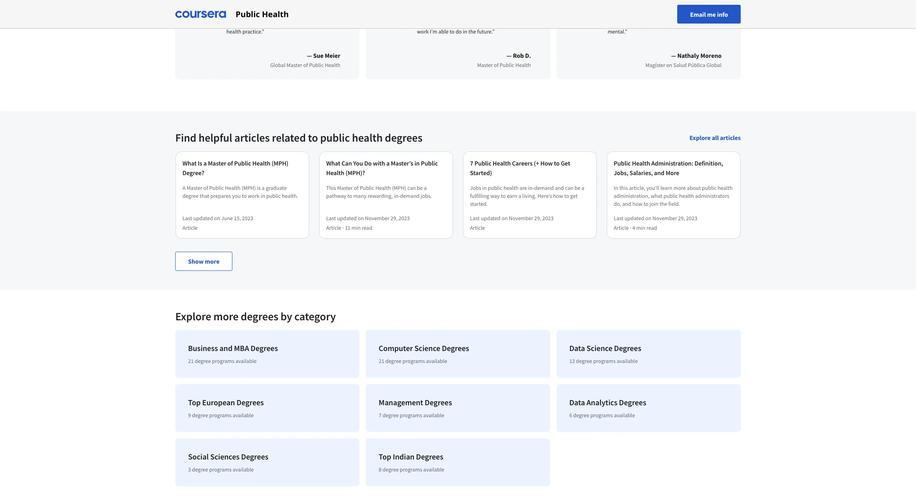 Task type: describe. For each thing, give the bounding box(es) containing it.
master inside the a master of public health (mph) is a graduate degree that prepares you to work in public health.
[[187, 185, 202, 192]]

from
[[496, 0, 507, 3]]

especial
[[642, 20, 661, 27]]

en up especial
[[647, 12, 653, 19]]

computer science degrees
[[379, 344, 469, 354]]

be inside the jobs in public health are in-demand and can be a fulfilling way to earn a living. here's how to get started.
[[575, 185, 581, 192]]

29, inside last updated on november 29, 2023 article · 4 min read
[[678, 215, 685, 222]]

do
[[364, 159, 372, 167]]

last for what can you do with a master's in public health (mph)?
[[326, 215, 336, 222]]

health up administrators
[[718, 185, 733, 192]]

a
[[183, 185, 186, 192]]

programs for social sciences degrees
[[209, 467, 232, 474]]

administration,
[[614, 193, 650, 200]]

living.
[[523, 193, 537, 200]]

health inside public health administration: definition, jobs, salaries, and more
[[632, 159, 650, 167]]

top indian degrees
[[379, 452, 443, 462]]

degree for top indian degrees
[[383, 467, 399, 474]]

of inside what is a master of public health (mph) degree?
[[228, 159, 233, 167]]

last for what is a master of public health (mph) degree?
[[183, 215, 192, 222]]

pathway
[[326, 193, 346, 200]]

november for started)
[[509, 215, 533, 222]]

moreno
[[701, 52, 722, 60]]

what can you do with a master's in public health (mph)?
[[326, 159, 438, 177]]

health inside '— sue meier global master of public health'
[[325, 62, 340, 69]]

sue
[[313, 52, 324, 60]]

and inside "i have learned all the core skills required for entry into the profession. and, i have been provided a wealth of resources, references, networks, and contacts to support me in public health practice."
[[251, 20, 260, 27]]

in inside what can you do with a master's in public health (mph)?
[[415, 159, 420, 167]]

administration:
[[651, 159, 694, 167]]

show more button
[[175, 252, 232, 271]]

advocacy
[[445, 20, 467, 27]]

to inside "i have learned all the core skills required for entry into the profession. and, i have been provided a wealth of resources, references, networks, and contacts to support me in public health practice."
[[282, 20, 287, 27]]

public inside the jobs in public health are in-demand and can be a fulfilling way to earn a living. here's how to get started.
[[488, 185, 503, 192]]

article for 7 public health careers (+ how to get started)
[[470, 224, 485, 232]]

jobs in public health are in-demand and can be a fulfilling way to earn a living. here's how to get started.
[[470, 185, 584, 208]]

earn
[[507, 193, 517, 200]]

have up entry
[[231, 0, 243, 3]]

21 for business
[[188, 358, 194, 365]]

nathaly
[[678, 52, 699, 60]]

public inside what can you do with a master's in public health (mph)?
[[421, 159, 438, 167]]

min for jobs,
[[636, 224, 646, 232]]

min for with
[[352, 224, 361, 232]]

2023 for master's
[[399, 215, 410, 222]]

health inside — rob d. master of public health
[[516, 62, 531, 69]]

en inside — nathaly moreno magíster en salud pública global
[[667, 62, 672, 69]]

and inside list
[[220, 344, 233, 354]]

more for show more
[[205, 258, 220, 266]]

29, for started)
[[534, 215, 541, 222]]

on for started)
[[502, 215, 508, 222]]

how inside the jobs in public health are in-demand and can be a fulfilling way to earn a living. here's how to get started.
[[553, 193, 563, 200]]

work down lot in the top of the page
[[463, 4, 475, 11]]

of inside this master of public health (mph) can be a pathway to many rewarding, in-demand jobs.
[[354, 185, 359, 192]]

1 so from the left
[[442, 12, 448, 19]]

health inside what is a master of public health (mph) degree?
[[252, 159, 270, 167]]

2 much from the left
[[500, 12, 513, 19]]

updated for 7 public health careers (+ how to get started)
[[481, 215, 501, 222]]

magíster en salud pública global link
[[646, 60, 722, 70]]

1 vertical spatial degrees
[[241, 310, 278, 324]]

careers
[[512, 159, 533, 167]]

— sue meier global master of public health
[[270, 52, 340, 69]]

be inside this master of public health (mph) can be a pathway to many rewarding, in-demand jobs.
[[417, 185, 423, 192]]

degree for data science degrees
[[576, 358, 592, 365]]

more for explore more degrees by category
[[213, 310, 239, 324]]

of inside '— sue meier global master of public health'
[[303, 62, 308, 69]]

business and mba degrees
[[188, 344, 278, 354]]

started.
[[470, 201, 488, 208]]

what is a master of public health (mph) degree? link
[[183, 159, 302, 178]]

degrees for social sciences degrees
[[241, 452, 268, 462]]

november inside last updated on november 29, 2023 article · 4 min read
[[653, 215, 677, 222]]

cursar
[[615, 0, 630, 3]]

can inside this master of public health (mph) can be a pathway to many rewarding, in-demand jobs.
[[408, 185, 416, 192]]

15,
[[234, 215, 241, 222]]

jobs.
[[421, 193, 432, 200]]

salaries,
[[630, 169, 653, 177]]

a master of public health (mph) is a graduate degree that prepares you to work in public health.
[[183, 185, 298, 200]]

1 vertical spatial un
[[635, 20, 641, 27]]

will
[[491, 20, 499, 27]]

— for — sue meier
[[307, 52, 312, 60]]

degree for social sciences degrees
[[192, 467, 208, 474]]

available for data analytics degrees
[[614, 412, 635, 419]]

resources,
[[275, 12, 299, 19]]

and inside the jobs in public health are in-demand and can be a fulfilling way to earn a living. here's how to get started.
[[555, 185, 564, 192]]

last updated on november 29, 2023 article · 11 min read
[[326, 215, 410, 232]]

about inside in this article, you'll learn more about public health administration, what public health administrators do, and how to join the field.
[[687, 185, 701, 192]]

master of public health link
[[477, 60, 531, 70]]

espero
[[662, 0, 678, 3]]

7 for 7 degree programs available
[[379, 412, 382, 419]]

and inside public health administration: definition, jobs, salaries, and more
[[654, 169, 665, 177]]

degree?
[[183, 169, 204, 177]]

public inside — rob d. master of public health
[[500, 62, 514, 69]]

to inside the a master of public health (mph) is a graduate degree that prepares you to work in public health.
[[242, 193, 247, 200]]

programs for management degrees
[[400, 412, 422, 419]]

— for — nathaly moreno
[[671, 52, 676, 60]]

find
[[175, 131, 196, 145]]

the down lot in the top of the page
[[454, 4, 462, 11]]

me inside "i have learned all the core skills required for entry into the profession. and, i have been provided a wealth of resources, references, networks, and contacts to support me in public health practice."
[[307, 20, 315, 27]]

adquirir
[[679, 0, 698, 3]]

public up the field.
[[664, 193, 678, 200]]

what for what can you do with a master's in public health (mph)?
[[326, 159, 340, 167]]

have right 'i'
[[301, 4, 312, 11]]

more inside in this article, you'll learn more about public health administration, what public health administrators do, and how to join the field.
[[674, 185, 686, 192]]

2023 for to
[[543, 215, 554, 222]]

(mph) inside what is a master of public health (mph) degree?
[[272, 159, 288, 167]]

wealth
[[253, 12, 268, 19]]

screenshot 2023-09-26 at 11.18.20 am image
[[185, 0, 217, 28]]

health up "contacts"
[[262, 9, 289, 19]]

of inside — rob d. master of public health
[[494, 62, 499, 69]]

public up administrators
[[702, 185, 717, 192]]

have up classmates
[[422, 0, 433, 3]]

master inside — rob d. master of public health
[[477, 62, 493, 69]]

public health
[[236, 9, 289, 19]]

public inside '— sue meier global master of public health'
[[309, 62, 324, 69]]

7 public health careers (+ how to get started)
[[470, 159, 570, 177]]

in- inside the jobs in public health are in-demand and can be a fulfilling way to earn a living. here's how to get started.
[[528, 185, 534, 192]]

core
[[278, 0, 288, 3]]

into
[[240, 4, 249, 11]]

health inside this master of public health (mph) can be a pathway to many rewarding, in-demand jobs.
[[376, 185, 391, 192]]

to inside 7 public health careers (+ how to get started)
[[554, 159, 560, 167]]

article for what can you do with a master's in public health (mph)?
[[326, 224, 341, 232]]

the right do
[[469, 28, 476, 35]]

of inside the a master of public health (mph) is a graduate degree that prepares you to work in public health.
[[203, 185, 208, 192]]

global inside — nathaly moreno magíster en salud pública global
[[707, 62, 722, 69]]

about inside "i have learned a lot about equity from my classmates and the work they do. they have taught me so much and brought so much to my clinical and advocacy work and will enrich the work i'm able to do in the future."
[[465, 0, 479, 3]]

de
[[678, 12, 684, 19]]

degrees for computer science degrees
[[442, 344, 469, 354]]

all inside "i have learned all the core skills required for entry into the profession. and, i have been provided a wealth of resources, references, networks, and contacts to support me in public health practice."
[[263, 0, 268, 3]]

available for social sciences degrees
[[233, 467, 254, 474]]

the right the enrich on the top right of the page
[[516, 20, 524, 27]]

last for public health administration: definition, jobs, salaries, and more
[[614, 215, 624, 222]]

programs for business and mba degrees
[[212, 358, 234, 365]]

public inside "i have learned all the core skills required for entry into the profession. and, i have been provided a wealth of resources, references, networks, and contacts to support me in public health practice."
[[321, 20, 336, 27]]

lot
[[457, 0, 464, 3]]

health up do
[[352, 131, 383, 145]]

to right related
[[308, 131, 318, 145]]

to left 'get' at the top
[[564, 193, 569, 200]]

work down the clinical
[[417, 28, 429, 35]]

definition,
[[695, 159, 723, 167]]

articles for all
[[720, 134, 741, 142]]

helpful
[[199, 131, 232, 145]]

programs for data science degrees
[[593, 358, 616, 365]]

— rob d. master of public health
[[477, 52, 531, 69]]

how
[[541, 159, 553, 167]]

explore for explore all articles
[[690, 134, 711, 142]]

find helpful articles related to public health degrees
[[175, 131, 423, 145]]

you
[[353, 159, 363, 167]]

health up the field.
[[679, 193, 694, 200]]

is
[[198, 159, 202, 167]]

programa,
[[637, 0, 661, 3]]

health inside 7 public health careers (+ how to get started)
[[493, 159, 511, 167]]

what is a master of public health (mph) degree?
[[183, 159, 288, 177]]

i
[[298, 4, 299, 11]]

category
[[294, 310, 336, 324]]

a inside the a master of public health (mph) is a graduate degree that prepares you to work in public health.
[[262, 185, 265, 192]]

degrees for top european degrees
[[237, 398, 264, 408]]

article for what is a master of public health (mph) degree?
[[183, 224, 198, 232]]

d.
[[525, 52, 531, 60]]

public inside the a master of public health (mph) is a graduate degree that prepares you to work in public health.
[[209, 185, 224, 192]]

top for top european degrees
[[188, 398, 201, 408]]

many
[[354, 193, 367, 200]]

data analytics degrees
[[569, 398, 646, 408]]

meier
[[325, 52, 340, 60]]

jobs
[[470, 185, 481, 192]]

a inside this master of public health (mph) can be a pathway to many rewarding, in-demand jobs.
[[424, 185, 427, 192]]

to right way
[[501, 193, 506, 200]]

health inside the a master of public health (mph) is a graduate degree that prepares you to work in public health.
[[225, 185, 241, 192]]

degree for top european degrees
[[192, 412, 208, 419]]

data science degrees
[[569, 344, 641, 354]]

énfasis
[[662, 20, 678, 27]]

me inside "al cursar el programa, espero adquirir diferentes herramientas que me permitan en un futuro participar en proyectos de salud pública global, con un especial énfasis en la salud mental."
[[675, 4, 682, 11]]

0 vertical spatial my
[[508, 0, 515, 3]]

work down brought
[[468, 20, 480, 27]]

public inside the a master of public health (mph) is a graduate degree that prepares you to work in public health.
[[266, 193, 281, 200]]

2023 for and
[[686, 215, 697, 222]]

programs for computer science degrees
[[403, 358, 425, 365]]

june
[[221, 215, 233, 222]]

to up the enrich on the top right of the page
[[514, 12, 519, 19]]

what for what is a master of public health (mph) degree?
[[183, 159, 197, 167]]

what
[[651, 193, 663, 200]]

enrich
[[500, 20, 515, 27]]

fulfilling
[[470, 193, 489, 200]]

this
[[326, 185, 336, 192]]

mental."
[[608, 28, 628, 35]]

· for what can you do with a master's in public health (mph)?
[[342, 224, 344, 232]]

in inside "i have learned all the core skills required for entry into the profession. and, i have been provided a wealth of resources, references, networks, and contacts to support me in public health practice."
[[316, 20, 320, 27]]

email
[[690, 10, 706, 18]]

9 degree programs available
[[188, 412, 254, 419]]

of inside "i have learned all the core skills required for entry into the profession. and, i have been provided a wealth of resources, references, networks, and contacts to support me in public health practice."
[[269, 12, 274, 19]]

support
[[288, 20, 306, 27]]

on inside last updated on november 29, 2023 article · 4 min read
[[646, 215, 652, 222]]

rewarding,
[[368, 193, 393, 200]]

been
[[313, 4, 325, 11]]

list containing business and mba degrees
[[172, 327, 744, 490]]



Task type: locate. For each thing, give the bounding box(es) containing it.
me inside "i have learned a lot about equity from my classmates and the work they do. they have taught me so much and brought so much to my clinical and advocacy work and will enrich the work i'm able to do in the future."
[[434, 12, 441, 19]]

field.
[[669, 201, 680, 208]]

global master of public health link
[[270, 60, 340, 70]]

0 horizontal spatial 7
[[379, 412, 382, 419]]

health left careers
[[493, 159, 511, 167]]

1 horizontal spatial read
[[647, 224, 657, 232]]

0 horizontal spatial read
[[362, 224, 372, 232]]

0 horizontal spatial all
[[263, 0, 268, 3]]

0 vertical spatial how
[[553, 193, 563, 200]]

1 vertical spatial about
[[687, 185, 701, 192]]

last down do,
[[614, 215, 624, 222]]

provided
[[226, 12, 247, 19]]

public health administration: definition, jobs, salaries, and more link
[[614, 159, 734, 178]]

1 what from the left
[[183, 159, 197, 167]]

updated down the started. at the top right of page
[[481, 215, 501, 222]]

0 horizontal spatial degrees
[[241, 310, 278, 324]]

practice."
[[243, 28, 264, 35]]

coursera image
[[175, 8, 226, 21]]

2 november from the left
[[509, 215, 533, 222]]

health up earn
[[504, 185, 519, 192]]

2023 inside last updated on june 15, 2023 article
[[242, 215, 253, 222]]

how right here's
[[553, 193, 563, 200]]

7 up started)
[[470, 159, 473, 167]]

health down d.
[[516, 62, 531, 69]]

graduate
[[266, 185, 287, 192]]

0 vertical spatial 7
[[470, 159, 473, 167]]

21
[[188, 358, 194, 365], [379, 358, 384, 365]]

1 min from the left
[[352, 224, 361, 232]]

on for degree?
[[214, 215, 220, 222]]

in down "references,"
[[316, 20, 320, 27]]

updated up 11
[[337, 215, 357, 222]]

1 global from the left
[[270, 62, 286, 69]]

articles
[[235, 131, 270, 145], [720, 134, 741, 142]]

in inside the a master of public health (mph) is a graduate degree that prepares you to work in public health.
[[261, 193, 265, 200]]

0 horizontal spatial much
[[449, 12, 462, 19]]

november for public
[[365, 215, 390, 222]]

can up 'get' at the top
[[565, 185, 574, 192]]

· left 11
[[342, 224, 344, 232]]

1 much from the left
[[449, 12, 462, 19]]

learned up classmates
[[434, 0, 452, 3]]

1 updated from the left
[[193, 215, 213, 222]]

what inside what can you do with a master's in public health (mph)?
[[326, 159, 340, 167]]

more
[[666, 169, 680, 177]]

1 science from the left
[[415, 344, 440, 354]]

have right the they
[[508, 4, 520, 11]]

0 vertical spatial demand
[[534, 185, 554, 192]]

be up 'get' at the top
[[575, 185, 581, 192]]

1 horizontal spatial 29,
[[534, 215, 541, 222]]

1 read from the left
[[362, 224, 372, 232]]

1 horizontal spatial explore
[[690, 134, 711, 142]]

1 learned from the left
[[244, 0, 262, 3]]

updated for public health administration: definition, jobs, salaries, and more
[[625, 215, 644, 222]]

last inside the last updated on november 29, 2023 article
[[470, 215, 480, 222]]

1 horizontal spatial so
[[493, 12, 498, 19]]

degree right 6
[[573, 412, 589, 419]]

0 horizontal spatial top
[[188, 398, 201, 408]]

7 for 7 public health careers (+ how to get started)
[[470, 159, 473, 167]]

2 21 from the left
[[379, 358, 384, 365]]

all up profession.
[[263, 0, 268, 3]]

29, down here's
[[534, 215, 541, 222]]

november down the field.
[[653, 215, 677, 222]]

contacts
[[261, 20, 281, 27]]

in right jobs in the right of the page
[[482, 185, 487, 192]]

public up 'networks,'
[[236, 9, 260, 19]]

read inside last updated on november 29, 2023 article · 11 min read
[[362, 224, 372, 232]]

2 · from the left
[[630, 224, 631, 232]]

2 vertical spatial more
[[213, 310, 239, 324]]

0 vertical spatial in-
[[528, 185, 534, 192]]

data for data science degrees
[[569, 344, 585, 354]]

salud down permitan
[[685, 12, 698, 19]]

0 horizontal spatial what
[[183, 159, 197, 167]]

science for computer
[[415, 344, 440, 354]]

2023 for health
[[242, 215, 253, 222]]

11
[[345, 224, 351, 232]]

9
[[188, 412, 191, 419]]

1 horizontal spatial global
[[707, 62, 722, 69]]

0 horizontal spatial ·
[[342, 224, 344, 232]]

much up the enrich on the top right of the page
[[500, 12, 513, 19]]

master inside this master of public health (mph) can be a pathway to many rewarding, in-demand jobs.
[[337, 185, 353, 192]]

updated down that
[[193, 215, 213, 222]]

3 on from the left
[[502, 215, 508, 222]]

last inside last updated on june 15, 2023 article
[[183, 215, 192, 222]]

1 vertical spatial more
[[205, 258, 220, 266]]

4 on from the left
[[646, 215, 652, 222]]

en up pública
[[706, 4, 712, 11]]

1 21 from the left
[[188, 358, 194, 365]]

learned inside "i have learned all the core skills required for entry into the profession. and, i have been provided a wealth of resources, references, networks, and contacts to support me in public health practice."
[[244, 0, 262, 3]]

2 horizontal spatial —
[[671, 52, 676, 60]]

degree right the "13"
[[576, 358, 592, 365]]

programs for top european degrees
[[209, 412, 232, 419]]

2 learned from the left
[[434, 0, 452, 3]]

1 horizontal spatial un
[[713, 4, 719, 11]]

on inside the last updated on november 29, 2023 article
[[502, 215, 508, 222]]

2 so from the left
[[493, 12, 498, 19]]

data up 6
[[569, 398, 585, 408]]

on down many
[[358, 215, 364, 222]]

0 horizontal spatial in-
[[394, 193, 400, 200]]

2 read from the left
[[647, 224, 657, 232]]

in
[[316, 20, 320, 27], [463, 28, 467, 35], [415, 159, 420, 167], [482, 185, 487, 192], [261, 193, 265, 200]]

2 horizontal spatial november
[[653, 215, 677, 222]]

· inside last updated on november 29, 2023 article · 11 min read
[[342, 224, 344, 232]]

be up jobs.
[[417, 185, 423, 192]]

top for top indian degrees
[[379, 452, 391, 462]]

— left rob
[[507, 52, 512, 60]]

0 horizontal spatial (mph)
[[242, 185, 256, 192]]

to down resources,
[[282, 20, 287, 27]]

available down management degrees
[[423, 412, 445, 419]]

"i have learned all the core skills required for entry into the profession. and, i have been provided a wealth of resources, references, networks, and contacts to support me in public health practice."
[[226, 0, 336, 35]]

salud down the email on the top of page
[[692, 20, 704, 27]]

health inside "i have learned all the core skills required for entry into the profession. and, i have been provided a wealth of resources, references, networks, and contacts to support me in public health practice."
[[226, 28, 241, 35]]

2 what from the left
[[326, 159, 340, 167]]

to left join
[[644, 201, 649, 208]]

degrees for data science degrees
[[614, 344, 641, 354]]

2 article from the left
[[326, 224, 341, 232]]

public inside 7 public health careers (+ how to get started)
[[475, 159, 492, 167]]

skills
[[290, 0, 301, 3]]

21 degree programs available for science
[[379, 358, 447, 365]]

1 vertical spatial data
[[569, 398, 585, 408]]

get
[[570, 193, 578, 200]]

(+
[[534, 159, 539, 167]]

1 horizontal spatial top
[[379, 452, 391, 462]]

public inside public health administration: definition, jobs, salaries, and more
[[614, 159, 631, 167]]

november inside the last updated on november 29, 2023 article
[[509, 215, 533, 222]]

to right you
[[242, 193, 247, 200]]

show
[[188, 258, 204, 266]]

0 vertical spatial all
[[263, 0, 268, 3]]

the right into
[[250, 4, 258, 11]]

2 29, from the left
[[534, 215, 541, 222]]

to left get
[[554, 159, 560, 167]]

degree right 8
[[383, 467, 399, 474]]

29, inside last updated on november 29, 2023 article · 11 min read
[[391, 215, 398, 222]]

november
[[365, 215, 390, 222], [509, 215, 533, 222], [653, 215, 677, 222]]

2 min from the left
[[636, 224, 646, 232]]

0 horizontal spatial can
[[408, 185, 416, 192]]

demand inside this master of public health (mph) can be a pathway to many rewarding, in-demand jobs.
[[400, 193, 420, 200]]

0 horizontal spatial min
[[352, 224, 361, 232]]

1 horizontal spatial articles
[[720, 134, 741, 142]]

can inside the jobs in public health are in-demand and can be a fulfilling way to earn a living. here's how to get started.
[[565, 185, 574, 192]]

(mph) for what is a master of public health (mph) degree?
[[242, 185, 256, 192]]

—
[[307, 52, 312, 60], [507, 52, 512, 60], [671, 52, 676, 60]]

2 — from the left
[[507, 52, 512, 60]]

1 29, from the left
[[391, 215, 398, 222]]

que
[[665, 4, 674, 11]]

2 updated from the left
[[337, 215, 357, 222]]

so up will
[[493, 12, 498, 19]]

updated
[[193, 215, 213, 222], [337, 215, 357, 222], [481, 215, 501, 222], [625, 215, 644, 222]]

0 vertical spatial salud
[[685, 12, 698, 19]]

of
[[269, 12, 274, 19], [303, 62, 308, 69], [494, 62, 499, 69], [228, 159, 233, 167], [203, 185, 208, 192], [354, 185, 359, 192]]

degree down a
[[183, 193, 199, 200]]

me left info
[[707, 10, 716, 18]]

to inside this master of public health (mph) can be a pathway to many rewarding, in-demand jobs.
[[348, 193, 352, 200]]

1 horizontal spatial november
[[509, 215, 533, 222]]

degree down "business"
[[195, 358, 211, 365]]

un
[[713, 4, 719, 11], [635, 20, 641, 27]]

public up prepares
[[209, 185, 224, 192]]

me down classmates
[[434, 12, 441, 19]]

available for data science degrees
[[617, 358, 638, 365]]

updated up 4
[[625, 215, 644, 222]]

(mph) inside this master of public health (mph) can be a pathway to many rewarding, in-demand jobs.
[[392, 185, 406, 192]]

nathaly moreno image
[[566, 0, 598, 28]]

(mph) for what can you do with a master's in public health (mph)?
[[392, 185, 406, 192]]

21 degree programs available for and
[[188, 358, 257, 365]]

health.
[[282, 193, 298, 200]]

diferentes
[[608, 4, 631, 11]]

1 horizontal spatial what
[[326, 159, 340, 167]]

7 degree programs available
[[379, 412, 445, 419]]

2 horizontal spatial (mph)
[[392, 185, 406, 192]]

available down top european degrees
[[233, 412, 254, 419]]

you
[[232, 193, 241, 200]]

available for management degrees
[[423, 412, 445, 419]]

can down master's
[[408, 185, 416, 192]]

0 horizontal spatial how
[[553, 193, 563, 200]]

2 horizontal spatial 29,
[[678, 215, 685, 222]]

0 vertical spatial degrees
[[385, 131, 423, 145]]

0 vertical spatial top
[[188, 398, 201, 408]]

data up the "13"
[[569, 344, 585, 354]]

health inside the jobs in public health are in-demand and can be a fulfilling way to earn a living. here's how to get started.
[[504, 185, 519, 192]]

updated inside last updated on november 29, 2023 article · 4 min read
[[625, 215, 644, 222]]

min inside last updated on november 29, 2023 article · 4 min read
[[636, 224, 646, 232]]

2 last from the left
[[326, 215, 336, 222]]

available down top indian degrees
[[423, 467, 445, 474]]

on left june
[[214, 215, 220, 222]]

1 vertical spatial in-
[[394, 193, 400, 200]]

1 horizontal spatial —
[[507, 52, 512, 60]]

1 horizontal spatial demand
[[534, 185, 554, 192]]

last down a
[[183, 215, 192, 222]]

prepares
[[210, 193, 231, 200]]

available for business and mba degrees
[[236, 358, 257, 365]]

4 updated from the left
[[625, 215, 644, 222]]

classmates
[[417, 4, 443, 11]]

0 horizontal spatial articles
[[235, 131, 270, 145]]

programs for top indian degrees
[[400, 467, 422, 474]]

on for public
[[358, 215, 364, 222]]

0 vertical spatial un
[[713, 4, 719, 11]]

salud
[[674, 62, 687, 69]]

article inside last updated on june 15, 2023 article
[[183, 224, 198, 232]]

public inside this master of public health (mph) can be a pathway to many rewarding, in-demand jobs.
[[360, 185, 374, 192]]

3 — from the left
[[671, 52, 676, 60]]

public down graduate
[[266, 193, 281, 200]]

can
[[408, 185, 416, 192], [565, 185, 574, 192]]

3 29, from the left
[[678, 215, 685, 222]]

this
[[620, 185, 628, 192]]

0 vertical spatial more
[[674, 185, 686, 192]]

3 last from the left
[[470, 215, 480, 222]]

global inside '— sue meier global master of public health'
[[270, 62, 286, 69]]

degrees up master's
[[385, 131, 423, 145]]

november inside last updated on november 29, 2023 article · 11 min read
[[365, 215, 390, 222]]

the inside in this article, you'll learn more about public health administration, what public health administrators do, and how to join the field.
[[660, 201, 667, 208]]

administrators
[[695, 193, 730, 200]]

un right con
[[635, 20, 641, 27]]

master inside '— sue meier global master of public health'
[[287, 62, 302, 69]]

1 last from the left
[[183, 215, 192, 222]]

global,
[[608, 20, 624, 27]]

in inside "i have learned a lot about equity from my classmates and the work they do. they have taught me so much and brought so much to my clinical and advocacy work and will enrich the work i'm able to do in the future."
[[463, 28, 467, 35]]

updated inside the last updated on november 29, 2023 article
[[481, 215, 501, 222]]

email me info
[[690, 10, 728, 18]]

2 be from the left
[[575, 185, 581, 192]]

last
[[183, 215, 192, 222], [326, 215, 336, 222], [470, 215, 480, 222], [614, 215, 624, 222]]

public inside what is a master of public health (mph) degree?
[[234, 159, 251, 167]]

data for data analytics degrees
[[569, 398, 585, 408]]

do
[[456, 28, 462, 35]]

public down sue
[[309, 62, 324, 69]]

en left salud
[[667, 62, 672, 69]]

0 horizontal spatial global
[[270, 62, 286, 69]]

3 2023 from the left
[[543, 215, 554, 222]]

6 degree programs available
[[569, 412, 635, 419]]

programs for data analytics degrees
[[591, 412, 613, 419]]

get
[[561, 159, 570, 167]]

science up 13 degree programs available
[[587, 344, 613, 354]]

public up many
[[360, 185, 374, 192]]

0 horizontal spatial my
[[508, 0, 515, 3]]

1 horizontal spatial 21
[[379, 358, 384, 365]]

read inside last updated on november 29, 2023 article · 4 min read
[[647, 224, 657, 232]]

futuro
[[608, 12, 622, 19]]

this master of public health (mph) can be a pathway to many rewarding, in-demand jobs.
[[326, 185, 432, 200]]

0 vertical spatial data
[[569, 344, 585, 354]]

learned for — sue meier
[[244, 0, 262, 3]]

· for public health administration: definition, jobs, salaries, and more
[[630, 224, 631, 232]]

degree for business and mba degrees
[[195, 358, 211, 365]]

2 data from the top
[[569, 398, 585, 408]]

3 november from the left
[[653, 215, 677, 222]]

·
[[342, 224, 344, 232], [630, 224, 631, 232]]

articles up what is a master of public health (mph) degree? link
[[235, 131, 270, 145]]

1 horizontal spatial ·
[[630, 224, 631, 232]]

1 horizontal spatial in-
[[528, 185, 534, 192]]

health down can
[[326, 169, 344, 177]]

learned up into
[[244, 0, 262, 3]]

updated inside last updated on june 15, 2023 article
[[193, 215, 213, 222]]

a inside "i have learned all the core skills required for entry into the profession. and, i have been provided a wealth of resources, references, networks, and contacts to support me in public health practice."
[[249, 12, 251, 19]]

0 vertical spatial about
[[465, 0, 479, 3]]

"i
[[417, 0, 421, 3]]

programs down analytics at the right of the page
[[591, 412, 613, 419]]

3 article from the left
[[470, 224, 485, 232]]

— inside '— sue meier global master of public health'
[[307, 52, 312, 60]]

0 horizontal spatial 21
[[188, 358, 194, 365]]

me up de
[[675, 4, 682, 11]]

0 vertical spatial explore
[[690, 134, 711, 142]]

degree right 3
[[192, 467, 208, 474]]

future."
[[477, 28, 495, 35]]

29, inside the last updated on november 29, 2023 article
[[534, 215, 541, 222]]

1 can from the left
[[408, 185, 416, 192]]

degree down management
[[383, 412, 399, 419]]

1 horizontal spatial degrees
[[385, 131, 423, 145]]

able
[[439, 28, 449, 35]]

last for 7 public health careers (+ how to get started)
[[470, 215, 480, 222]]

1 horizontal spatial about
[[687, 185, 701, 192]]

public up can
[[320, 131, 350, 145]]

in- right rewarding,
[[394, 193, 400, 200]]

1 vertical spatial my
[[520, 12, 527, 19]]

1 on from the left
[[214, 215, 220, 222]]

in down is
[[261, 193, 265, 200]]

master inside what is a master of public health (mph) degree?
[[208, 159, 226, 167]]

health down 'networks,'
[[226, 28, 241, 35]]

1 vertical spatial explore
[[175, 310, 211, 324]]

available for computer science degrees
[[426, 358, 447, 365]]

0 horizontal spatial un
[[635, 20, 641, 27]]

degree for computer science degrees
[[385, 358, 402, 365]]

0 horizontal spatial 29,
[[391, 215, 398, 222]]

health
[[226, 28, 241, 35], [352, 131, 383, 145], [504, 185, 519, 192], [718, 185, 733, 192], [679, 193, 694, 200]]

2023 inside last updated on november 29, 2023 article · 11 min read
[[399, 215, 410, 222]]

(mph) inside the a master of public health (mph) is a graduate degree that prepares you to work in public health.
[[242, 185, 256, 192]]

la
[[686, 20, 691, 27]]

0 horizontal spatial demand
[[400, 193, 420, 200]]

read for a
[[362, 224, 372, 232]]

1 horizontal spatial much
[[500, 12, 513, 19]]

management degrees
[[379, 398, 452, 408]]

2023 inside last updated on november 29, 2023 article · 4 min read
[[686, 215, 697, 222]]

"i have learned a lot about equity from my classmates and the work they do. they have taught me so much and brought so much to my clinical and advocacy work and will enrich the work i'm able to do in the future."
[[417, 0, 527, 35]]

is
[[257, 185, 261, 192]]

— inside — rob d. master of public health
[[507, 52, 512, 60]]

min
[[352, 224, 361, 232], [636, 224, 646, 232]]

about up administrators
[[687, 185, 701, 192]]

0 horizontal spatial be
[[417, 185, 423, 192]]

in right master's
[[415, 159, 420, 167]]

science for data
[[587, 344, 613, 354]]

available for top indian degrees
[[423, 467, 445, 474]]

health inside what can you do with a master's in public health (mph)?
[[326, 169, 344, 177]]

1 horizontal spatial my
[[520, 12, 527, 19]]

do,
[[614, 201, 621, 208]]

demand inside the jobs in public health are in-demand and can be a fulfilling way to earn a living. here's how to get started.
[[534, 185, 554, 192]]

more
[[674, 185, 686, 192], [205, 258, 220, 266], [213, 310, 239, 324]]

work inside the a master of public health (mph) is a graduate degree that prepares you to work in public health.
[[248, 193, 260, 200]]

in
[[614, 185, 618, 192]]

to
[[514, 12, 519, 19], [282, 20, 287, 27], [450, 28, 455, 35], [308, 131, 318, 145], [554, 159, 560, 167], [242, 193, 247, 200], [348, 193, 352, 200], [501, 193, 506, 200], [564, 193, 569, 200], [644, 201, 649, 208]]

read right 4
[[647, 224, 657, 232]]

2023 inside the last updated on november 29, 2023 article
[[543, 215, 554, 222]]

on inside last updated on june 15, 2023 article
[[214, 215, 220, 222]]

0 horizontal spatial 21 degree programs available
[[188, 358, 257, 365]]

permitan
[[683, 4, 705, 11]]

1 horizontal spatial all
[[712, 134, 719, 142]]

programs down management degrees
[[400, 412, 422, 419]]

explore for explore more degrees by category
[[175, 310, 211, 324]]

demand left jobs.
[[400, 193, 420, 200]]

social sciences degrees
[[188, 452, 268, 462]]

1 november from the left
[[365, 215, 390, 222]]

article up show
[[183, 224, 198, 232]]

· inside last updated on november 29, 2023 article · 4 min read
[[630, 224, 631, 232]]

available for top european degrees
[[233, 412, 254, 419]]

1 horizontal spatial 7
[[470, 159, 473, 167]]

available down computer science degrees
[[426, 358, 447, 365]]

4 last from the left
[[614, 215, 624, 222]]

demand
[[534, 185, 554, 192], [400, 193, 420, 200]]

explore
[[690, 134, 711, 142], [175, 310, 211, 324]]

in- inside this master of public health (mph) can be a pathway to many rewarding, in-demand jobs.
[[394, 193, 400, 200]]

degree for data analytics degrees
[[573, 412, 589, 419]]

how inside in this article, you'll learn more about public health administration, what public health administrators do, and how to join the field.
[[633, 201, 643, 208]]

2 global from the left
[[707, 62, 722, 69]]

7
[[470, 159, 473, 167], [379, 412, 382, 419]]

last inside last updated on november 29, 2023 article · 11 min read
[[326, 215, 336, 222]]

1 data from the top
[[569, 344, 585, 354]]

— for — rob d.
[[507, 52, 512, 60]]

a inside "i have learned a lot about equity from my classmates and the work they do. they have taught me so much and brought so much to my clinical and advocacy work and will enrich the work i'm able to do in the future."
[[453, 0, 456, 3]]

0 horizontal spatial november
[[365, 215, 390, 222]]

1 21 degree programs available from the left
[[188, 358, 257, 365]]

programs down data science degrees
[[593, 358, 616, 365]]

degree inside the a master of public health (mph) is a graduate degree that prepares you to work in public health.
[[183, 193, 199, 200]]

updated for what is a master of public health (mph) degree?
[[193, 215, 213, 222]]

health up is
[[252, 159, 270, 167]]

master
[[287, 62, 302, 69], [477, 62, 493, 69], [208, 159, 226, 167], [187, 185, 202, 192], [337, 185, 353, 192]]

1 vertical spatial 7
[[379, 412, 382, 419]]

0 horizontal spatial —
[[307, 52, 312, 60]]

you'll
[[647, 185, 660, 192]]

global
[[270, 62, 286, 69], [707, 62, 722, 69]]

degree for management degrees
[[383, 412, 399, 419]]

rob d. image
[[376, 0, 408, 28]]

29, for public
[[391, 215, 398, 222]]

article inside last updated on november 29, 2023 article · 4 min read
[[614, 224, 629, 232]]

1 be from the left
[[417, 185, 423, 192]]

1 vertical spatial how
[[633, 201, 643, 208]]

and inside in this article, you'll learn more about public health administration, what public health administrators do, and how to join the field.
[[623, 201, 632, 208]]

con
[[625, 20, 633, 27]]

the up profession.
[[270, 0, 277, 3]]

me down "references,"
[[307, 20, 315, 27]]

demand up here's
[[534, 185, 554, 192]]

articles up definition,
[[720, 134, 741, 142]]

1 horizontal spatial be
[[575, 185, 581, 192]]

in inside the jobs in public health are in-demand and can be a fulfilling way to earn a living. here's how to get started.
[[482, 185, 487, 192]]

do.
[[487, 4, 495, 11]]

programs down top indian degrees
[[400, 467, 422, 474]]

4 2023 from the left
[[686, 215, 697, 222]]

article inside last updated on november 29, 2023 article · 11 min read
[[326, 224, 341, 232]]

they
[[476, 4, 486, 11]]

1 2023 from the left
[[242, 215, 253, 222]]

article left 4
[[614, 224, 629, 232]]

0 horizontal spatial about
[[465, 0, 479, 3]]

0 horizontal spatial learned
[[244, 0, 262, 3]]

0 horizontal spatial so
[[442, 12, 448, 19]]

1 horizontal spatial how
[[633, 201, 643, 208]]

updated inside last updated on november 29, 2023 article · 11 min read
[[337, 215, 357, 222]]

to inside in this article, you'll learn more about public health administration, what public health administrators do, and how to join the field.
[[644, 201, 649, 208]]

learned for — rob d.
[[434, 0, 452, 3]]

profession.
[[259, 4, 285, 11]]

0 horizontal spatial explore
[[175, 310, 211, 324]]

that
[[200, 193, 209, 200]]

21 for computer
[[379, 358, 384, 365]]

13 degree programs available
[[569, 358, 638, 365]]

updated for what can you do with a master's in public health (mph)?
[[337, 215, 357, 222]]

degrees for top indian degrees
[[416, 452, 443, 462]]

29, down rewarding,
[[391, 215, 398, 222]]

1 · from the left
[[342, 224, 344, 232]]

started)
[[470, 169, 492, 177]]

last down pathway
[[326, 215, 336, 222]]

2 2023 from the left
[[399, 215, 410, 222]]

1 horizontal spatial science
[[587, 344, 613, 354]]

1 vertical spatial demand
[[400, 193, 420, 200]]

2 science from the left
[[587, 344, 613, 354]]

1 horizontal spatial (mph)
[[272, 159, 288, 167]]

21 down "computer" on the left of the page
[[379, 358, 384, 365]]

more right show
[[205, 258, 220, 266]]

me inside button
[[707, 10, 716, 18]]

a inside what can you do with a master's in public health (mph)?
[[386, 159, 390, 167]]

degrees for data analytics degrees
[[619, 398, 646, 408]]

1 article from the left
[[183, 224, 198, 232]]

0 horizontal spatial science
[[415, 344, 440, 354]]

1 vertical spatial all
[[712, 134, 719, 142]]

min inside last updated on november 29, 2023 article · 11 min read
[[352, 224, 361, 232]]

more inside show more button
[[205, 258, 220, 266]]

public up jobs,
[[614, 159, 631, 167]]

2023 down here's
[[543, 215, 554, 222]]

2 21 degree programs available from the left
[[379, 358, 447, 365]]

1 vertical spatial salud
[[692, 20, 704, 27]]

top
[[188, 398, 201, 408], [379, 452, 391, 462]]

article inside the last updated on november 29, 2023 article
[[470, 224, 485, 232]]

13
[[569, 358, 575, 365]]

equity
[[480, 0, 495, 3]]

1 horizontal spatial 21 degree programs available
[[379, 358, 447, 365]]

4 article from the left
[[614, 224, 629, 232]]

(mph) up rewarding,
[[392, 185, 406, 192]]

a inside what is a master of public health (mph) degree?
[[204, 159, 207, 167]]

2 can from the left
[[565, 185, 574, 192]]

3 updated from the left
[[481, 215, 501, 222]]

en left la
[[679, 20, 685, 27]]

21 degree programs available down computer science degrees
[[379, 358, 447, 365]]

the right join
[[660, 201, 667, 208]]

1 horizontal spatial min
[[636, 224, 646, 232]]

read for salaries,
[[647, 224, 657, 232]]

1 vertical spatial top
[[379, 452, 391, 462]]

1 horizontal spatial can
[[565, 185, 574, 192]]

to left do
[[450, 28, 455, 35]]

list
[[172, 327, 744, 490]]

2 on from the left
[[358, 215, 364, 222]]

in- right are
[[528, 185, 534, 192]]

explore up "business"
[[175, 310, 211, 324]]

european
[[202, 398, 235, 408]]

articles for helpful
[[235, 131, 270, 145]]

article for public health administration: definition, jobs, salaries, and more
[[614, 224, 629, 232]]

1 horizontal spatial learned
[[434, 0, 452, 3]]

show more
[[188, 258, 220, 266]]

1 — from the left
[[307, 52, 312, 60]]



Task type: vqa. For each thing, say whether or not it's contained in the screenshot.
Interact inside each course acts as a building block, paving your path towards mastery in computer engineering. the carefully curated curriculum will empower you with a deep understanding of how intelligent systems interact and transform our world.
no



